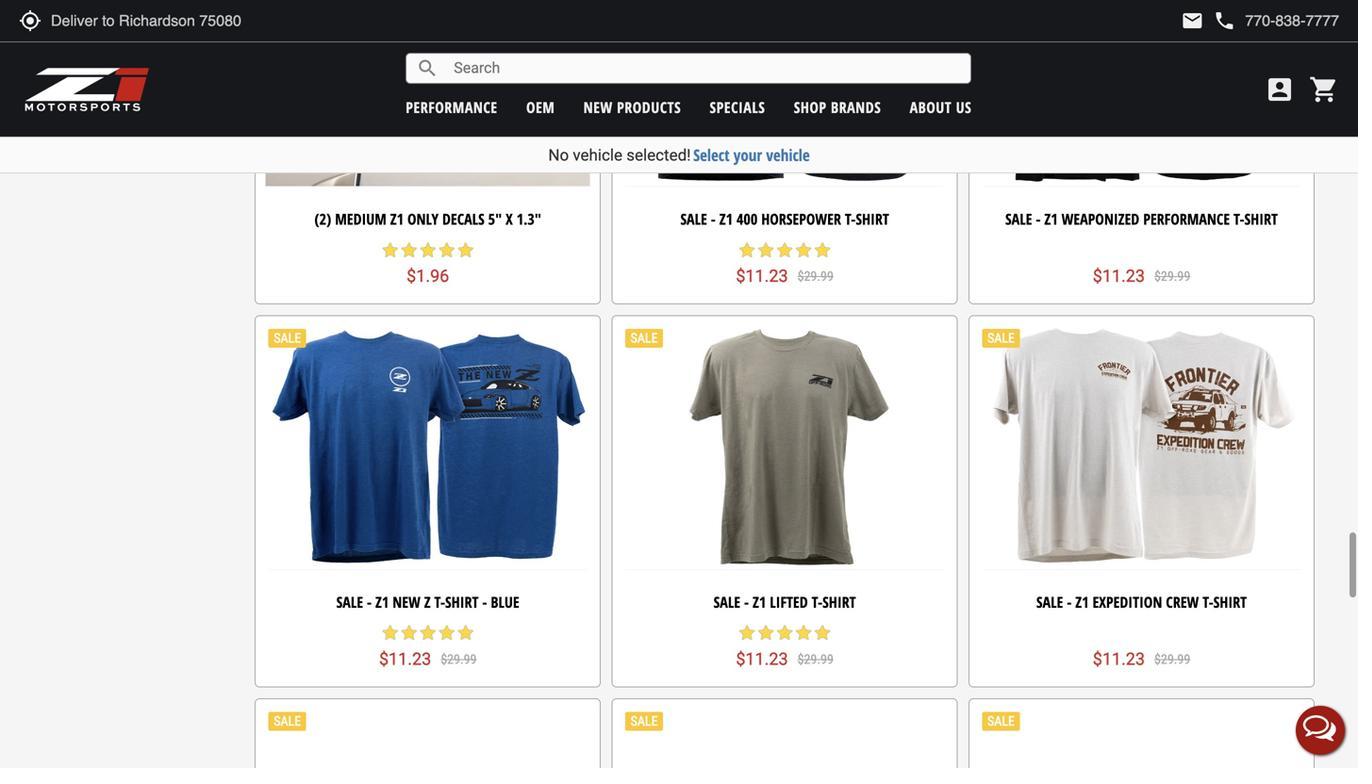 Task type: locate. For each thing, give the bounding box(es) containing it.
$11.23 $29.99
[[1093, 266, 1191, 286], [1093, 650, 1191, 670]]

oem link
[[526, 97, 555, 117]]

$29.99 for sale - z1 new z t-shirt - blue
[[441, 652, 477, 668]]

$11.23 $29.99 for expedition
[[1093, 650, 1191, 670]]

vehicle
[[766, 144, 810, 166], [573, 146, 623, 165]]

select
[[693, 144, 730, 166]]

$29.99 down performance
[[1155, 269, 1191, 284]]

$11.23 for sale - z1 400 horsepower t-shirt
[[736, 266, 788, 286]]

new
[[393, 592, 420, 613]]

t- right performance
[[1234, 209, 1245, 229]]

star star star star star $11.23 $29.99 for 400
[[736, 241, 834, 286]]

$29.99
[[798, 269, 834, 284], [1155, 269, 1191, 284], [441, 652, 477, 668], [798, 652, 834, 668], [1155, 652, 1191, 668]]

- left expedition
[[1067, 592, 1072, 613]]

crew
[[1166, 592, 1199, 613]]

performance link
[[406, 97, 498, 117]]

$29.99 for sale - z1 400 horsepower t-shirt
[[798, 269, 834, 284]]

$11.23 down expedition
[[1093, 650, 1145, 670]]

account_box link
[[1260, 75, 1300, 105]]

- left new
[[367, 592, 372, 613]]

mail
[[1181, 9, 1204, 32]]

performance
[[406, 97, 498, 117]]

sale left weaponized
[[1006, 209, 1032, 229]]

$29.99 down horsepower
[[798, 269, 834, 284]]

z1 for only
[[390, 209, 404, 229]]

z1 left new
[[375, 592, 389, 613]]

star star star star star $11.23 $29.99 down sale - z1 400 horsepower t-shirt
[[736, 241, 834, 286]]

z1 left expedition
[[1076, 592, 1089, 613]]

-
[[711, 209, 716, 229], [1036, 209, 1041, 229], [367, 592, 372, 613], [482, 592, 487, 613], [744, 592, 749, 613], [1067, 592, 1072, 613]]

- for sale - z1 new z t-shirt - blue
[[367, 592, 372, 613]]

shirt
[[856, 209, 889, 229], [1245, 209, 1278, 229], [445, 592, 479, 613], [823, 592, 856, 613], [1214, 592, 1247, 613]]

shirt right horsepower
[[856, 209, 889, 229]]

shirt right crew
[[1214, 592, 1247, 613]]

1 $11.23 $29.99 from the top
[[1093, 266, 1191, 286]]

horsepower
[[761, 209, 841, 229]]

new
[[584, 97, 613, 117]]

$11.23 down "400"
[[736, 266, 788, 286]]

sale
[[680, 209, 707, 229], [1006, 209, 1032, 229], [336, 592, 363, 613], [714, 592, 740, 613], [1037, 592, 1063, 613]]

shirt right performance
[[1245, 209, 1278, 229]]

0 horizontal spatial vehicle
[[573, 146, 623, 165]]

vehicle inside no vehicle selected! select your vehicle
[[573, 146, 623, 165]]

- for sale - z1 expedition crew t-shirt
[[1067, 592, 1072, 613]]

t- right the z
[[434, 592, 445, 613]]

vehicle right no
[[573, 146, 623, 165]]

products
[[617, 97, 681, 117]]

star star star star star $11.23 $29.99
[[736, 241, 834, 286], [379, 624, 477, 670], [736, 624, 834, 670]]

z1
[[390, 209, 404, 229], [720, 209, 733, 229], [1045, 209, 1058, 229], [375, 592, 389, 613], [753, 592, 766, 613], [1076, 592, 1089, 613]]

sale for sale - z1 expedition crew t-shirt
[[1037, 592, 1063, 613]]

1 vertical spatial $11.23 $29.99
[[1093, 650, 1191, 670]]

decals
[[442, 209, 485, 229]]

star star star star star $1.96
[[381, 241, 475, 286]]

t-
[[845, 209, 856, 229], [1234, 209, 1245, 229], [434, 592, 445, 613], [812, 592, 823, 613], [1203, 592, 1214, 613]]

z1 left lifted
[[753, 592, 766, 613]]

$11.23 $29.99 down sale - z1 weaponized performance t-shirt
[[1093, 266, 1191, 286]]

t- right crew
[[1203, 592, 1214, 613]]

- left weaponized
[[1036, 209, 1041, 229]]

vehicle right the "your"
[[766, 144, 810, 166]]

(2)
[[315, 209, 331, 229]]

weaponized
[[1062, 209, 1140, 229]]

phone link
[[1213, 9, 1339, 32]]

shirt for sale - z1 new z t-shirt - blue
[[445, 592, 479, 613]]

$11.23 for sale - z1 new z t-shirt - blue
[[379, 650, 431, 670]]

shirt right the z
[[445, 592, 479, 613]]

sale left "400"
[[680, 209, 707, 229]]

mail phone
[[1181, 9, 1236, 32]]

z1 left weaponized
[[1045, 209, 1058, 229]]

sale left new
[[336, 592, 363, 613]]

oem
[[526, 97, 555, 117]]

- left lifted
[[744, 592, 749, 613]]

$11.23 down the sale - z1 lifted t-shirt
[[736, 650, 788, 670]]

only
[[407, 209, 439, 229]]

- left "400"
[[711, 209, 716, 229]]

sale left expedition
[[1037, 592, 1063, 613]]

no
[[548, 146, 569, 165]]

$11.23 down weaponized
[[1093, 266, 1145, 286]]

t- for sale - z1 new z t-shirt - blue
[[434, 592, 445, 613]]

z1 for 400
[[720, 209, 733, 229]]

sale - z1 expedition crew t-shirt
[[1037, 592, 1247, 613]]

star star star star star $11.23 $29.99 down the sale - z1 lifted t-shirt
[[736, 624, 834, 670]]

sale left lifted
[[714, 592, 740, 613]]

$11.23 down new
[[379, 650, 431, 670]]

shirt right lifted
[[823, 592, 856, 613]]

0 vertical spatial $11.23 $29.99
[[1093, 266, 1191, 286]]

t- right horsepower
[[845, 209, 856, 229]]

t- right lifted
[[812, 592, 823, 613]]

z1 left only
[[390, 209, 404, 229]]

mail link
[[1181, 9, 1204, 32]]

star star star star star $11.23 $29.99 for lifted
[[736, 624, 834, 670]]

$29.99 down sale - z1 new z t-shirt - blue
[[441, 652, 477, 668]]

star
[[738, 241, 757, 260], [757, 241, 775, 260], [775, 241, 794, 260], [794, 241, 813, 260], [813, 241, 832, 260], [381, 241, 400, 260], [400, 241, 419, 260], [419, 241, 437, 260], [437, 241, 456, 260], [456, 241, 475, 260], [381, 624, 400, 643], [400, 624, 419, 643], [419, 624, 437, 643], [437, 624, 456, 643], [456, 624, 475, 643], [738, 624, 757, 643], [757, 624, 775, 643], [775, 624, 794, 643], [794, 624, 813, 643], [813, 624, 832, 643]]

$29.99 down lifted
[[798, 652, 834, 668]]

star star star star star $11.23 $29.99 down sale - z1 new z t-shirt - blue
[[379, 624, 477, 670]]

2 $11.23 $29.99 from the top
[[1093, 650, 1191, 670]]

$11.23 $29.99 down sale - z1 expedition crew t-shirt
[[1093, 650, 1191, 670]]

z1 left "400"
[[720, 209, 733, 229]]

$11.23
[[736, 266, 788, 286], [1093, 266, 1145, 286], [379, 650, 431, 670], [736, 650, 788, 670], [1093, 650, 1145, 670]]

sale for sale - z1 weaponized performance t-shirt
[[1006, 209, 1032, 229]]

x
[[506, 209, 513, 229]]

400
[[737, 209, 758, 229]]



Task type: describe. For each thing, give the bounding box(es) containing it.
sale - z1 weaponized performance t-shirt
[[1006, 209, 1278, 229]]

selected!
[[627, 146, 691, 165]]

- for sale - z1 weaponized performance t-shirt
[[1036, 209, 1041, 229]]

shop brands
[[794, 97, 881, 117]]

- for sale - z1 400 horsepower t-shirt
[[711, 209, 716, 229]]

Search search field
[[439, 54, 971, 83]]

new products link
[[584, 97, 681, 117]]

shopping_cart
[[1309, 75, 1339, 105]]

$1.96
[[407, 267, 449, 286]]

about
[[910, 97, 952, 117]]

t- for sale - z1 weaponized performance t-shirt
[[1234, 209, 1245, 229]]

shop
[[794, 97, 827, 117]]

new products
[[584, 97, 681, 117]]

shirt for sale - z1 400 horsepower t-shirt
[[856, 209, 889, 229]]

lifted
[[770, 592, 808, 613]]

search
[[416, 57, 439, 80]]

expedition
[[1093, 592, 1162, 613]]

$11.23 for sale - z1 lifted t-shirt
[[736, 650, 788, 670]]

- left blue
[[482, 592, 487, 613]]

- for sale - z1 lifted t-shirt
[[744, 592, 749, 613]]

medium
[[335, 209, 387, 229]]

sale for sale - z1 new z t-shirt - blue
[[336, 592, 363, 613]]

brands
[[831, 97, 881, 117]]

select your vehicle link
[[693, 144, 810, 166]]

$29.99 down crew
[[1155, 652, 1191, 668]]

specials link
[[710, 97, 765, 117]]

about us link
[[910, 97, 972, 117]]

your
[[734, 144, 762, 166]]

1 horizontal spatial vehicle
[[766, 144, 810, 166]]

z1 motorsports logo image
[[24, 66, 150, 113]]

shopping_cart link
[[1304, 75, 1339, 105]]

t- for sale - z1 400 horsepower t-shirt
[[845, 209, 856, 229]]

sale - z1 400 horsepower t-shirt
[[680, 209, 889, 229]]

sale - z1 lifted t-shirt
[[714, 592, 856, 613]]

my_location
[[19, 9, 42, 32]]

5"
[[488, 209, 502, 229]]

performance
[[1143, 209, 1230, 229]]

specials
[[710, 97, 765, 117]]

$11.23 $29.99 for weaponized
[[1093, 266, 1191, 286]]

about us
[[910, 97, 972, 117]]

$29.99 for sale - z1 lifted t-shirt
[[798, 652, 834, 668]]

account_box
[[1265, 75, 1295, 105]]

z1 for lifted
[[753, 592, 766, 613]]

no vehicle selected! select your vehicle
[[548, 144, 810, 166]]

z1 for expedition
[[1076, 592, 1089, 613]]

sale - z1 new z t-shirt - blue
[[336, 592, 519, 613]]

z
[[424, 592, 431, 613]]

1.3"
[[517, 209, 541, 229]]

star star star star star $11.23 $29.99 for new
[[379, 624, 477, 670]]

z1 for weaponized
[[1045, 209, 1058, 229]]

sale for sale - z1 400 horsepower t-shirt
[[680, 209, 707, 229]]

sale for sale - z1 lifted t-shirt
[[714, 592, 740, 613]]

shirt for sale - z1 weaponized performance t-shirt
[[1245, 209, 1278, 229]]

phone
[[1213, 9, 1236, 32]]

(2) medium z1 only decals 5" x 1.3"
[[315, 209, 541, 229]]

z1 for new
[[375, 592, 389, 613]]

shirt for sale - z1 expedition crew t-shirt
[[1214, 592, 1247, 613]]

us
[[956, 97, 972, 117]]

blue
[[491, 592, 519, 613]]

shop brands link
[[794, 97, 881, 117]]

t- for sale - z1 expedition crew t-shirt
[[1203, 592, 1214, 613]]



Task type: vqa. For each thing, say whether or not it's contained in the screenshot.
"finished" at the right bottom
no



